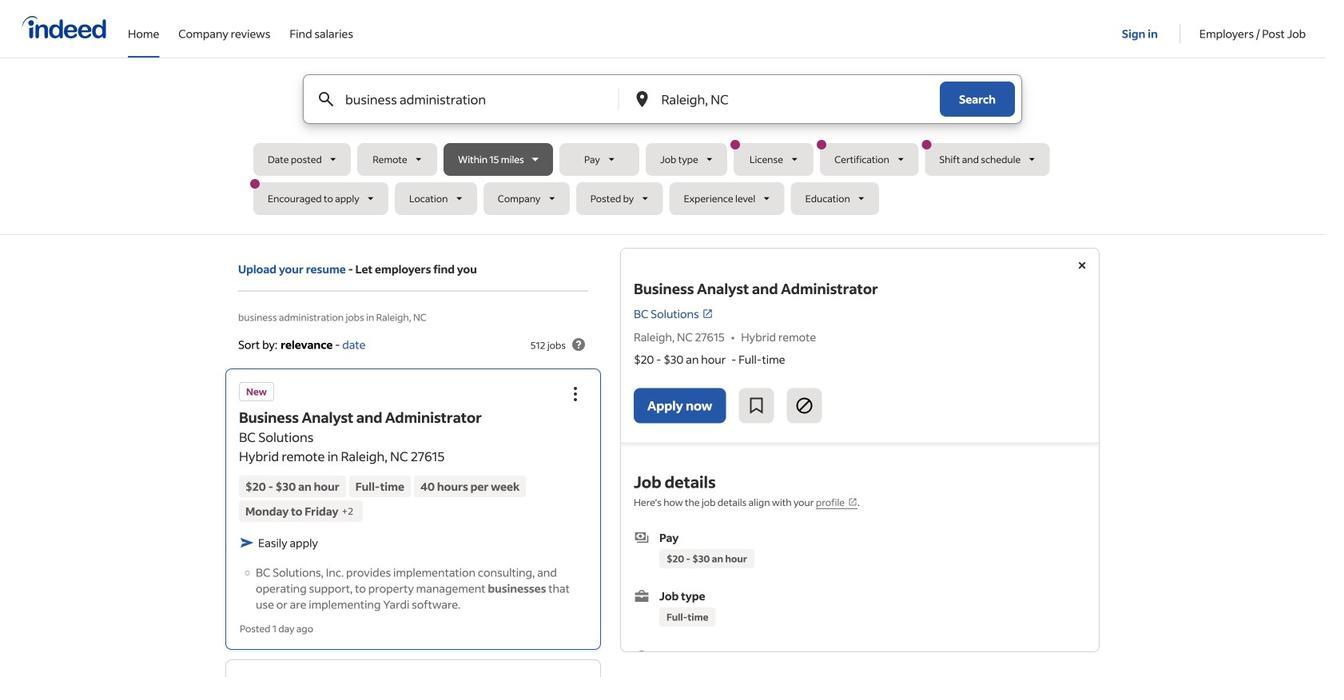 Task type: describe. For each thing, give the bounding box(es) containing it.
help icon image
[[569, 335, 588, 354]]

job preferences (opens in a new window) image
[[848, 497, 858, 507]]

not interested image
[[795, 396, 814, 415]]

search: Job title, keywords, or company text field
[[342, 75, 592, 123]]

close job details image
[[1073, 256, 1092, 275]]

job actions for business analyst and administrator is collapsed image
[[566, 384, 585, 404]]

bc solutions (opens in a new tab) image
[[703, 308, 714, 319]]



Task type: locate. For each thing, give the bounding box(es) containing it.
save this job image
[[747, 396, 766, 415]]

None search field
[[250, 74, 1072, 221]]

Edit location text field
[[658, 75, 908, 123]]



Task type: vqa. For each thing, say whether or not it's contained in the screenshot.
'Edit location' "text field"
yes



